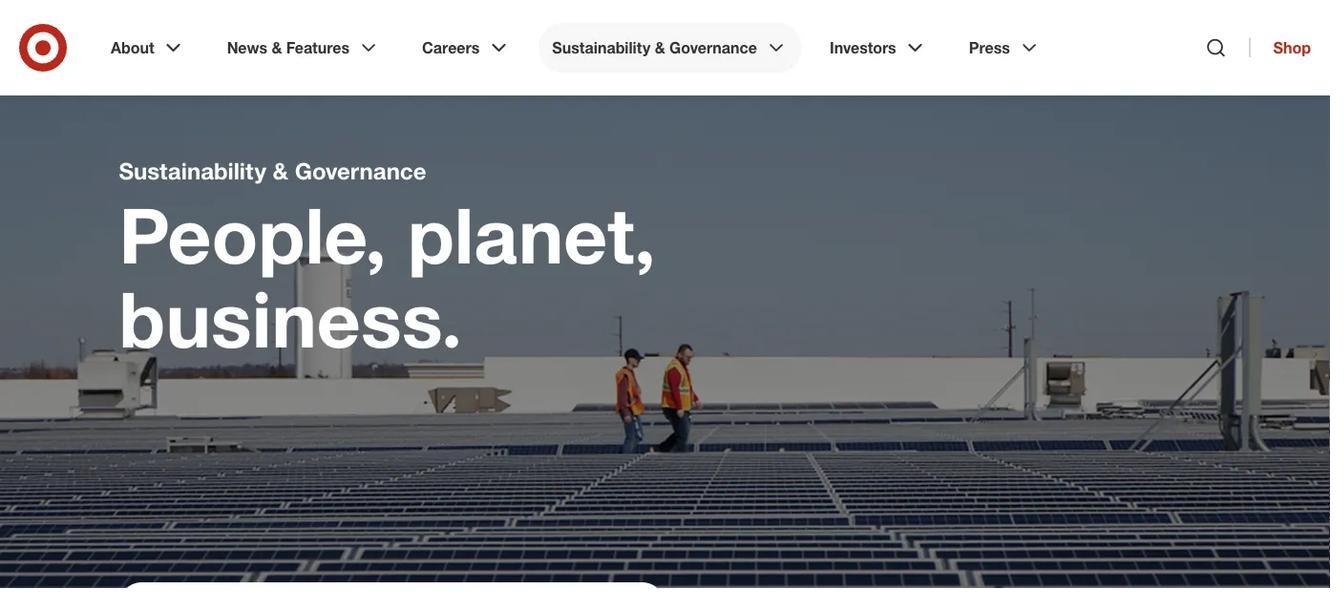 Task type: locate. For each thing, give the bounding box(es) containing it.
1 vertical spatial governance
[[295, 157, 426, 185]]

& for sustainability & governance people, planet, business.
[[273, 157, 288, 185]]

sustainability
[[552, 38, 651, 57], [119, 157, 266, 185]]

governance for sustainability & governance
[[670, 38, 757, 57]]

sustainability & governance people, planet, business.
[[119, 157, 656, 365]]

&
[[272, 38, 282, 57], [655, 38, 665, 57], [273, 157, 288, 185]]

governance
[[670, 38, 757, 57], [295, 157, 426, 185]]

press
[[969, 38, 1010, 57]]

1 horizontal spatial sustainability
[[552, 38, 651, 57]]

1 vertical spatial sustainability
[[119, 157, 266, 185]]

investors link
[[817, 23, 941, 73]]

planet,
[[408, 188, 656, 281]]

governance inside sustainability & governance people, planet, business.
[[295, 157, 426, 185]]

press link
[[956, 23, 1054, 73]]

about
[[111, 38, 154, 57]]

governance inside sustainability & governance link
[[670, 38, 757, 57]]

0 horizontal spatial governance
[[295, 157, 426, 185]]

& inside sustainability & governance people, planet, business.
[[273, 157, 288, 185]]

& for sustainability & governance
[[655, 38, 665, 57]]

0 horizontal spatial sustainability
[[119, 157, 266, 185]]

0 vertical spatial sustainability
[[552, 38, 651, 57]]

sustainability inside sustainability & governance people, planet, business.
[[119, 157, 266, 185]]

1 horizontal spatial governance
[[670, 38, 757, 57]]

0 vertical spatial governance
[[670, 38, 757, 57]]

news
[[227, 38, 267, 57]]

investors
[[830, 38, 897, 57]]

careers
[[422, 38, 480, 57]]

governance for sustainability & governance people, planet, business.
[[295, 157, 426, 185]]



Task type: describe. For each thing, give the bounding box(es) containing it.
sustainability & governance
[[552, 38, 757, 57]]

shop
[[1274, 38, 1311, 57]]

people,
[[119, 188, 387, 281]]

sustainability for sustainability & governance people, planet, business.
[[119, 157, 266, 185]]

careers link
[[409, 23, 524, 73]]

about link
[[97, 23, 198, 73]]

news & features
[[227, 38, 350, 57]]

& for news & features
[[272, 38, 282, 57]]

business.
[[119, 272, 463, 365]]

shop link
[[1250, 38, 1311, 57]]

news & features link
[[214, 23, 394, 73]]

sustainability for sustainability & governance
[[552, 38, 651, 57]]

sustainability & governance link
[[539, 23, 801, 73]]

features
[[286, 38, 350, 57]]



Task type: vqa. For each thing, say whether or not it's contained in the screenshot.
flexibility on the left
no



